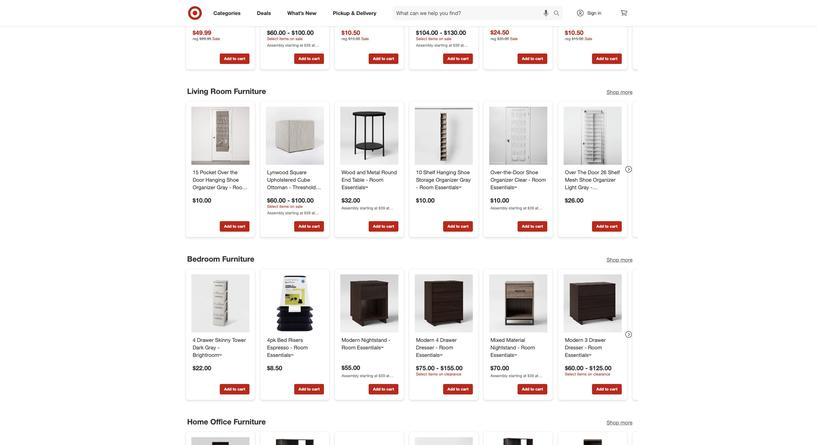 Task type: locate. For each thing, give the bounding box(es) containing it.
3 shop more button from the top
[[607, 420, 633, 427]]

$10.50 down the white
[[565, 28, 584, 36]]

drawer down writing
[[440, 9, 457, 15]]

starting down over-the-door shoe organizer clear - room essentials™ link
[[509, 206, 522, 211]]

rocker down 2.0
[[206, 9, 223, 15]]

red/black
[[206, 16, 231, 23]]

$10.00 down over-the-door shoe organizer clear - room essentials™ link
[[490, 196, 509, 204]]

10
[[416, 169, 422, 176]]

1 horizontal spatial kids'
[[534, 1, 546, 8]]

modern 3 drawer dresser - room essentials™ link
[[565, 337, 620, 359]]

modern nightstand - room essentials™ image
[[340, 275, 398, 333], [340, 275, 398, 333]]

0 horizontal spatial over
[[217, 169, 229, 176]]

1 vertical spatial nightstand
[[490, 345, 516, 351]]

room down storage
[[419, 184, 434, 191]]

over up mesh
[[565, 169, 576, 176]]

1 clearance from the left
[[444, 372, 461, 377]]

1 horizontal spatial mirror
[[593, 9, 607, 15]]

1 vertical spatial lynwood square upholstered cube ottoman - threshold™ designed with studio mcgee
[[267, 169, 318, 206]]

mixed material nightstand - room essentials™ image
[[489, 275, 547, 333], [489, 275, 547, 333]]

0 horizontal spatial modern
[[342, 337, 360, 344]]

shoe inside "over the door 26 shelf mesh shoe organizer light gray - brightroom™ $26.00"
[[579, 177, 592, 183]]

essentials™ inside wood and metal round end table - room essentials™
[[342, 184, 368, 191]]

sale down delivery at the top left
[[361, 36, 369, 41]]

What can we help you find? suggestions appear below search field
[[392, 6, 555, 20]]

2 designed from the top
[[267, 192, 289, 198]]

modern 4 drawer dresser - room essentials™ image
[[415, 275, 473, 333], [415, 275, 473, 333]]

1 vertical spatial $60.00 - $100.00 select items on sale
[[267, 196, 314, 209]]

organizer right storage
[[436, 177, 458, 183]]

assembly starting at $39 at target.com/assembly button for $10.00
[[490, 205, 547, 216]]

wood and metal round end table - room essentials™ link
[[342, 169, 397, 191]]

$39
[[379, 206, 385, 211], [528, 206, 534, 211], [379, 374, 385, 378], [528, 374, 534, 379]]

tone
[[352, 1, 363, 8], [576, 1, 587, 8]]

room
[[210, 87, 232, 96], [369, 177, 383, 183], [532, 177, 546, 183], [233, 184, 247, 191], [419, 184, 434, 191], [294, 345, 308, 351], [342, 345, 356, 351], [439, 345, 453, 351], [521, 345, 535, 351], [588, 345, 602, 351]]

1 over from the left
[[217, 169, 229, 176]]

4 reg from the left
[[565, 36, 571, 41]]

assembly starting at $39 at target.com/assembly button down $70.00
[[490, 373, 547, 384]]

threshold™
[[292, 16, 318, 23], [416, 16, 442, 23], [292, 184, 318, 191]]

1 horizontal spatial clearance
[[593, 372, 610, 377]]

furniture for office
[[233, 418, 266, 427]]

1 horizontal spatial layered
[[588, 1, 607, 8]]

4 drawer skinny tower dark gray - brightroom™ image
[[191, 275, 249, 333], [191, 275, 249, 333]]

room inside the 10 shelf hanging shoe storage organizer gray - room essentials™
[[419, 184, 434, 191]]

assembly starting at $39 at target.com/assembly button
[[342, 205, 398, 216], [490, 205, 547, 216], [342, 373, 398, 384], [490, 373, 547, 384]]

modern 3 drawer dresser - room essentials™ image
[[564, 275, 622, 333], [564, 275, 622, 333]]

sale for 2nd lynwood square upholstered cube ottoman - threshold™ designed with studio mcgee 'link' from the bottom of the page
[[295, 36, 302, 41]]

2 $10.50 from the left
[[565, 28, 584, 36]]

3 reg from the left
[[342, 36, 347, 41]]

target.com/assembly for $32.00
[[342, 211, 379, 216]]

hanging right 10
[[437, 169, 456, 176]]

2 mcgee from the top
[[267, 199, 284, 206]]

mesh
[[565, 177, 578, 183]]

2 vertical spatial shop more
[[607, 420, 633, 426]]

12"x 24" triangles kids' shelf - pillowfort™ link
[[490, 1, 546, 16]]

over-the-door shoe organizer clear - room essentials™ image
[[489, 107, 547, 165], [489, 107, 547, 165]]

sign
[[588, 10, 597, 16]]

0 vertical spatial rocker
[[206, 9, 223, 15]]

1 $60.00 - $100.00 select items on sale from the top
[[267, 28, 314, 41]]

mcgee for first lynwood square upholstered cube ottoman - threshold™ designed with studio mcgee 'link' from the bottom of the page
[[267, 199, 284, 206]]

1 vertical spatial $100.00
[[292, 196, 314, 204]]

1 shop more from the top
[[607, 89, 633, 95]]

tone inside two tone layered circle kids' mirror white - pillowfort™
[[576, 1, 587, 8]]

2 horizontal spatial modern
[[565, 337, 583, 344]]

wood and metal round end table - room essentials™ image
[[340, 107, 398, 165], [340, 107, 398, 165]]

more for home office furniture
[[621, 420, 633, 426]]

2 vertical spatial more
[[621, 420, 633, 426]]

15 pocket over the door hanging shoe organizer gray - room essentials™ link
[[193, 169, 248, 198]]

1 horizontal spatial hanging
[[437, 169, 456, 176]]

2 sale from the left
[[212, 36, 220, 41]]

$10.00 down pocket
[[193, 196, 211, 204]]

layered up in at the right top of page
[[588, 1, 607, 8]]

threshold™ for first lynwood square upholstered cube ottoman - threshold™ designed with studio mcgee 'link' from the bottom of the page
[[292, 184, 318, 191]]

essentials™ inside modern 4 drawer dresser - room essentials™
[[416, 352, 442, 359]]

two up the pickup at the top of page
[[342, 1, 351, 8]]

chair
[[193, 16, 205, 23]]

2 upholstered from the top
[[267, 177, 296, 183]]

starting inside $32.00 assembly starting at $39 at target.com/assembly
[[360, 206, 373, 211]]

2 layered from the left
[[588, 1, 607, 8]]

1 mcgee from the top
[[267, 31, 284, 38]]

threshold™ inside paulo wood writing desk with drawer - threshold™
[[416, 16, 442, 23]]

room right clear
[[532, 177, 546, 183]]

circle inside two tone layered circle kids' mirror white - pillowfort™
[[565, 9, 578, 15]]

0 vertical spatial ottoman
[[267, 16, 287, 23]]

reg down the white
[[565, 36, 571, 41]]

$55.00 assembly starting at $39 at target.com/assembly
[[342, 364, 389, 384]]

categories
[[213, 10, 241, 16]]

add to cart
[[224, 56, 245, 61], [299, 56, 320, 61], [373, 56, 394, 61], [447, 56, 468, 61], [522, 56, 543, 61], [596, 56, 617, 61], [224, 224, 245, 229], [299, 224, 320, 229], [373, 224, 394, 229], [447, 224, 468, 229], [522, 224, 543, 229], [596, 224, 617, 229], [224, 387, 245, 392], [299, 387, 320, 392], [373, 387, 394, 392], [447, 387, 468, 392], [522, 387, 543, 392], [596, 387, 617, 392]]

over
[[217, 169, 229, 176], [565, 169, 576, 176]]

organizer inside over-the-door shoe organizer clear - room essentials™
[[490, 177, 513, 183]]

1 designed from the top
[[267, 24, 289, 30]]

4pk bed risers espresso - room essentials™ link
[[267, 337, 323, 359]]

1 horizontal spatial modern
[[416, 337, 434, 344]]

assembly starting at $39 at target.com/assembly button down $55.00
[[342, 373, 398, 384]]

1 horizontal spatial wood
[[431, 1, 444, 8]]

- inside 15 pocket over the door hanging shoe organizer gray - room essentials™ $10.00
[[229, 184, 231, 191]]

furniture
[[234, 87, 266, 96], [222, 255, 254, 264], [233, 418, 266, 427]]

3 more from the top
[[621, 420, 633, 426]]

writing
[[446, 1, 462, 8]]

brightroom™ down light
[[565, 192, 594, 198]]

$10.50 reg $15.00 sale down pickup & delivery "link"
[[342, 28, 369, 41]]

1 shop from the top
[[607, 89, 619, 95]]

room down material
[[521, 345, 535, 351]]

target.com/assembly inside $55.00 assembly starting at $39 at target.com/assembly
[[342, 379, 379, 384]]

door inside 15 pocket over the door hanging shoe organizer gray - room essentials™ $10.00
[[193, 177, 204, 183]]

dresser inside modern 4 drawer dresser - room essentials™
[[416, 345, 434, 351]]

5 shelf bookcase - room essentials™ image
[[191, 438, 249, 446], [191, 438, 249, 446]]

3 modern from the left
[[565, 337, 583, 344]]

1 horizontal spatial tone
[[576, 1, 587, 8]]

0 horizontal spatial nightstand
[[361, 337, 387, 344]]

pocket
[[200, 169, 216, 176]]

over inside 15 pocket over the door hanging shoe organizer gray - room essentials™ $10.00
[[217, 169, 229, 176]]

assembly inside $10.00 assembly starting at $39 at target.com/assembly
[[490, 206, 508, 211]]

designed for first lynwood square upholstered cube ottoman - threshold™ designed with studio mcgee 'link' from the bottom of the page
[[267, 192, 289, 198]]

two inside two tone layered circle kids' mirror pink - pillowfort™
[[342, 1, 351, 8]]

0 horizontal spatial shelf
[[423, 169, 435, 176]]

$10.00 down storage
[[416, 196, 435, 204]]

shelf down 12"x
[[490, 9, 502, 15]]

0 horizontal spatial clearance
[[444, 372, 461, 377]]

pillowfort™ inside two tone layered circle kids' mirror white - pillowfort™
[[583, 16, 608, 23]]

layered up delivery at the top left
[[365, 1, 384, 8]]

0 horizontal spatial dresser
[[416, 345, 434, 351]]

shop more for bedroom furniture
[[607, 257, 633, 263]]

1 shop more button from the top
[[607, 88, 633, 96]]

cube for 2nd lynwood square upholstered cube ottoman - threshold™ designed with studio mcgee 'link' from the bottom of the page
[[297, 9, 310, 15]]

dresser up $60.00 - $125.00 select items on clearance
[[565, 345, 583, 351]]

wood up 'end' on the top of page
[[342, 169, 355, 176]]

shop more button for bedroom furniture
[[607, 256, 633, 264]]

- inside the $75.00 - $155.00 select items on clearance
[[436, 364, 439, 372]]

$15.00 for two tone layered circle kids' mirror white - pillowfort™
[[572, 36, 584, 41]]

$10.50 for two tone layered circle kids' mirror white - pillowfort™
[[565, 28, 584, 36]]

$60.00 - $100.00 select items on sale
[[267, 28, 314, 41], [267, 196, 314, 209]]

1 vertical spatial studio
[[301, 192, 316, 198]]

room up $125.00 in the bottom right of the page
[[588, 345, 602, 351]]

1 modern from the left
[[342, 337, 360, 344]]

upholstered for first lynwood square upholstered cube ottoman - threshold™ designed with studio mcgee 'link' from the bottom of the page
[[267, 177, 296, 183]]

1 horizontal spatial $15.00
[[572, 36, 584, 41]]

2 $10.50 reg $15.00 sale from the left
[[565, 28, 592, 41]]

brightroom™ inside 4 drawer skinny tower dark gray - brightroom™
[[193, 352, 222, 359]]

$100.00
[[292, 28, 314, 36], [292, 196, 314, 204]]

bed
[[277, 337, 287, 344]]

$15.00 down the white
[[572, 36, 584, 41]]

0 vertical spatial brightroom™
[[565, 192, 594, 198]]

hanging down pocket
[[205, 177, 225, 183]]

2 vertical spatial shop more button
[[607, 420, 633, 427]]

sale for 12"x 24" triangles kids' shelf - pillowfort™
[[510, 36, 518, 41]]

lynwood square upholstered cube ottoman - threshold™ designed with studio mcgee image
[[266, 107, 324, 165], [266, 107, 324, 165]]

11" 3 cube organizer shelf - room essentials™ image
[[564, 438, 622, 446], [564, 438, 622, 446]]

wood right paulo
[[431, 1, 444, 8]]

- inside mixed material nightstand - room essentials™
[[518, 345, 520, 351]]

2 4 from the left
[[436, 337, 439, 344]]

lynwood square upholstered cube ottoman - threshold™ designed with studio mcgee link
[[267, 1, 323, 38], [267, 169, 323, 206]]

0 vertical spatial upholstered
[[267, 9, 296, 15]]

2 vertical spatial shop
[[607, 420, 619, 426]]

drawer up $155.00
[[440, 337, 457, 344]]

1 vertical spatial mcgee
[[267, 199, 284, 206]]

target.com/assembly for $55.00
[[342, 379, 379, 384]]

assembly inside $32.00 assembly starting at $39 at target.com/assembly
[[342, 206, 359, 211]]

0 vertical spatial shop more
[[607, 89, 633, 95]]

pickup & delivery link
[[327, 6, 385, 20]]

2 $15.00 from the left
[[572, 36, 584, 41]]

1 square from the top
[[290, 1, 306, 8]]

0 vertical spatial lynwood
[[267, 1, 288, 8]]

2 reg from the left
[[193, 36, 198, 41]]

0 horizontal spatial two
[[342, 1, 351, 8]]

designed for 2nd lynwood square upholstered cube ottoman - threshold™ designed with studio mcgee 'link' from the bottom of the page
[[267, 24, 289, 30]]

0 horizontal spatial door
[[193, 177, 204, 183]]

starting inside $55.00 assembly starting at $39 at target.com/assembly
[[360, 374, 373, 378]]

target.com/assembly for $10.00
[[490, 211, 528, 216]]

1 lynwood square upholstered cube ottoman - threshold™ designed with studio mcgee link from the top
[[267, 1, 323, 38]]

starting down $55.00
[[360, 374, 373, 378]]

1 horizontal spatial two
[[565, 1, 574, 8]]

1 horizontal spatial door
[[513, 169, 524, 176]]

modern up $55.00
[[342, 337, 360, 344]]

sale inside the horizon 2.0 sound floor rocker gaming chair red/black - x rocker $49.99 reg $99.99 sale
[[212, 36, 220, 41]]

pillowfort™ inside 12"x 24" triangles kids' shelf - pillowfort™
[[507, 9, 532, 15]]

room down risers
[[294, 345, 308, 351]]

$55.00
[[342, 364, 360, 372]]

$70.00 assembly starting at $39 at target.com/assembly
[[490, 364, 538, 384]]

15 pocket over the door hanging shoe organizer gray - room essentials™ image
[[191, 107, 249, 165], [191, 107, 249, 165]]

- inside the horizon 2.0 sound floor rocker gaming chair red/black - x rocker $49.99 reg $99.99 sale
[[232, 16, 234, 23]]

gray inside "over the door 26 shelf mesh shoe organizer light gray - brightroom™ $26.00"
[[578, 184, 589, 191]]

circle up the white
[[565, 9, 578, 15]]

threshold™ for 2nd lynwood square upholstered cube ottoman - threshold™ designed with studio mcgee 'link' from the bottom of the page
[[292, 16, 318, 23]]

1 vertical spatial $60.00
[[267, 196, 286, 204]]

1 horizontal spatial nightstand
[[490, 345, 516, 351]]

with
[[429, 9, 439, 15], [290, 24, 300, 30], [290, 192, 300, 198]]

2 horizontal spatial shelf
[[608, 169, 620, 176]]

over the door 26 shelf mesh shoe organizer light gray - brightroom™ link
[[565, 169, 620, 198]]

$10.50 down &
[[342, 28, 360, 36]]

target.com/assembly inside $10.00 assembly starting at $39 at target.com/assembly
[[490, 211, 528, 216]]

1 studio from the top
[[301, 24, 316, 30]]

assembly for $32.00
[[342, 206, 359, 211]]

0 horizontal spatial layered
[[365, 1, 384, 8]]

modern left 3
[[565, 337, 583, 344]]

$15.00 for two tone layered circle kids' mirror pink - pillowfort™
[[348, 36, 360, 41]]

kids'
[[534, 1, 546, 8], [356, 9, 368, 15], [580, 9, 592, 15]]

2 horizontal spatial door
[[588, 169, 599, 176]]

1 vertical spatial furniture
[[222, 255, 254, 264]]

sale inside the $104.00 - $130.00 select items on sale
[[444, 36, 451, 41]]

modern 4 drawer dresser - room essentials™
[[416, 337, 457, 359]]

4 up the $75.00 - $155.00 select items on clearance
[[436, 337, 439, 344]]

1 $15.00 from the left
[[348, 36, 360, 41]]

brightroom™
[[565, 192, 594, 198], [193, 352, 222, 359]]

items inside the $75.00 - $155.00 select items on clearance
[[428, 372, 438, 377]]

2 horizontal spatial pillowfort™
[[583, 16, 608, 23]]

0 horizontal spatial pillowfort™
[[345, 16, 369, 23]]

0 vertical spatial lynwood square upholstered cube ottoman - threshold™ designed with studio mcgee link
[[267, 1, 323, 38]]

door up clear
[[513, 169, 524, 176]]

0 vertical spatial furniture
[[234, 87, 266, 96]]

0 vertical spatial $60.00
[[267, 28, 286, 36]]

1 vertical spatial shop more
[[607, 257, 633, 263]]

- inside "over the door 26 shelf mesh shoe organizer light gray - brightroom™ $26.00"
[[590, 184, 593, 191]]

sale for two tone layered circle kids' mirror pink - pillowfort™
[[361, 36, 369, 41]]

dresser
[[416, 345, 434, 351], [565, 345, 583, 351]]

circle inside two tone layered circle kids' mirror pink - pillowfort™
[[342, 9, 355, 15]]

assembly for $10.00
[[490, 206, 508, 211]]

0 horizontal spatial brightroom™
[[193, 352, 222, 359]]

the
[[578, 169, 586, 176]]

$10.00
[[193, 196, 211, 204], [416, 196, 435, 204], [490, 196, 509, 204]]

shelf right 26
[[608, 169, 620, 176]]

0 vertical spatial shop more button
[[607, 88, 633, 96]]

shelf inside 12"x 24" triangles kids' shelf - pillowfort™
[[490, 9, 502, 15]]

$32.00
[[342, 196, 360, 204]]

reg inside the $24.50 reg $35.00 sale
[[490, 36, 496, 41]]

1 $10.00 from the left
[[193, 196, 211, 204]]

mirror inside two tone layered circle kids' mirror white - pillowfort™
[[593, 9, 607, 15]]

room inside 15 pocket over the door hanging shoe organizer gray - room essentials™ $10.00
[[233, 184, 247, 191]]

assembly starting at $39 at target.com/assembly button for $55.00
[[342, 373, 398, 384]]

clearance down $155.00
[[444, 372, 461, 377]]

room inside wood and metal round end table - room essentials™
[[369, 177, 383, 183]]

2 two from the left
[[565, 1, 574, 8]]

shelf for over the door 26 shelf mesh shoe organizer light gray - brightroom™ $26.00
[[608, 169, 620, 176]]

3 shop from the top
[[607, 420, 619, 426]]

mirror inside two tone layered circle kids' mirror pink - pillowfort™
[[370, 9, 383, 15]]

1 upholstered from the top
[[267, 9, 296, 15]]

living room furniture
[[187, 87, 266, 96]]

- inside two tone layered circle kids' mirror pink - pillowfort™
[[342, 16, 344, 23]]

two up the search
[[565, 1, 574, 8]]

shelf inside the 10 shelf hanging shoe storage organizer gray - room essentials™
[[423, 169, 435, 176]]

2 lynwood square upholstered cube ottoman - threshold™ designed with studio mcgee link from the top
[[267, 169, 323, 206]]

room up $155.00
[[439, 345, 453, 351]]

two tone layered circle kids' mirror white - pillowfort™ link
[[565, 1, 620, 23]]

0 vertical spatial wood
[[431, 1, 444, 8]]

starting inside $70.00 assembly starting at $39 at target.com/assembly
[[509, 374, 522, 379]]

1 vertical spatial hanging
[[205, 177, 225, 183]]

on inside the $75.00 - $155.00 select items on clearance
[[439, 372, 443, 377]]

1 vertical spatial lynwood
[[267, 169, 288, 176]]

0 vertical spatial hanging
[[437, 169, 456, 176]]

- inside modern nightstand - room essentials™
[[388, 337, 390, 344]]

assembly inside $70.00 assembly starting at $39 at target.com/assembly
[[490, 374, 508, 379]]

$39 inside $32.00 assembly starting at $39 at target.com/assembly
[[379, 206, 385, 211]]

door left 26
[[588, 169, 599, 176]]

$10.00 for $10.00
[[416, 196, 435, 204]]

1 vertical spatial more
[[621, 257, 633, 263]]

1 vertical spatial cube
[[297, 177, 310, 183]]

clearance for $125.00
[[593, 372, 610, 377]]

1 lynwood square upholstered cube ottoman - threshold™ designed with studio mcgee from the top
[[267, 1, 318, 38]]

1 more from the top
[[621, 89, 633, 95]]

mcgee
[[267, 31, 284, 38], [267, 199, 284, 206]]

2 square from the top
[[290, 169, 306, 176]]

2 cube from the top
[[297, 177, 310, 183]]

kids' inside two tone layered circle kids' mirror pink - pillowfort™
[[356, 9, 368, 15]]

1 horizontal spatial shelf
[[490, 9, 502, 15]]

assembly inside $55.00 assembly starting at $39 at target.com/assembly
[[342, 374, 359, 378]]

1 sale from the left
[[510, 36, 518, 41]]

1 two from the left
[[342, 1, 351, 8]]

dresser for $75.00
[[416, 345, 434, 351]]

drawer up dark
[[197, 337, 214, 344]]

over the door 26 shelf mesh shoe organizer light gray - brightroom™ image
[[564, 107, 622, 165], [564, 107, 622, 165]]

1 vertical spatial ottoman
[[267, 184, 287, 191]]

11" 6 cube organizer shelf - room essentials™ image
[[266, 438, 324, 446], [266, 438, 324, 446]]

$10.00 for $10.00 assembly starting at $39 at target.com/assembly
[[490, 196, 509, 204]]

1 layered from the left
[[365, 1, 384, 8]]

floor
[[193, 9, 205, 15]]

2 $60.00 - $100.00 select items on sale from the top
[[267, 196, 314, 209]]

room right living
[[210, 87, 232, 96]]

room inside 4pk bed risers espresso - room essentials™
[[294, 345, 308, 351]]

pillowfort™
[[507, 9, 532, 15], [345, 16, 369, 23], [583, 16, 608, 23]]

select for 2nd lynwood square upholstered cube ottoman - threshold™ designed with studio mcgee 'link' from the bottom of the page
[[267, 36, 278, 41]]

door inside over-the-door shoe organizer clear - room essentials™
[[513, 169, 524, 176]]

1 dresser from the left
[[416, 345, 434, 351]]

1 $10.50 from the left
[[342, 28, 360, 36]]

clearance down $125.00 in the bottom right of the page
[[593, 372, 610, 377]]

reg down $49.99 at the left top of the page
[[193, 36, 198, 41]]

shop more for home office furniture
[[607, 420, 633, 426]]

room down the
[[233, 184, 247, 191]]

0 vertical spatial $60.00 - $100.00 select items on sale
[[267, 28, 314, 41]]

1 horizontal spatial $10.50
[[565, 28, 584, 36]]

square for 2nd lynwood square upholstered cube ottoman - threshold™ designed with studio mcgee 'link' from the bottom of the page
[[290, 1, 306, 8]]

$10.00 inside $10.00 assembly starting at $39 at target.com/assembly
[[490, 196, 509, 204]]

over left the
[[217, 169, 229, 176]]

1 horizontal spatial circle
[[565, 9, 578, 15]]

10 shelf hanging shoe storage organizer gray - room essentials™ image
[[415, 107, 473, 165], [415, 107, 473, 165]]

rocker down chair
[[193, 24, 209, 30]]

organizer
[[436, 177, 458, 183], [490, 177, 513, 183], [593, 177, 616, 183], [193, 184, 215, 191]]

2 $10.00 from the left
[[416, 196, 435, 204]]

1 reg from the left
[[490, 36, 496, 41]]

sale for first lynwood square upholstered cube ottoman - threshold™ designed with studio mcgee 'link' from the bottom of the page
[[295, 204, 302, 209]]

mirror
[[370, 9, 383, 15], [593, 9, 607, 15]]

1 horizontal spatial dresser
[[565, 345, 583, 351]]

add
[[224, 56, 231, 61], [299, 56, 306, 61], [373, 56, 380, 61], [447, 56, 455, 61], [522, 56, 529, 61], [596, 56, 604, 61], [224, 224, 231, 229], [299, 224, 306, 229], [373, 224, 380, 229], [447, 224, 455, 229], [522, 224, 529, 229], [596, 224, 604, 229], [224, 387, 231, 392], [299, 387, 306, 392], [373, 387, 380, 392], [447, 387, 455, 392], [522, 387, 529, 392], [596, 387, 604, 392]]

pillowfort™ inside two tone layered circle kids' mirror pink - pillowfort™
[[345, 16, 369, 23]]

$10.50 reg $15.00 sale
[[342, 28, 369, 41], [565, 28, 592, 41]]

0 horizontal spatial wood
[[342, 169, 355, 176]]

0 horizontal spatial $10.00
[[193, 196, 211, 204]]

kids' inside two tone layered circle kids' mirror white - pillowfort™
[[580, 9, 592, 15]]

2 shop from the top
[[607, 257, 619, 263]]

items inside $60.00 - $125.00 select items on clearance
[[577, 372, 587, 377]]

0 vertical spatial cube
[[297, 9, 310, 15]]

11" 8 cube organizer shelf - room essentials™ image
[[489, 438, 547, 446], [489, 438, 547, 446]]

0 horizontal spatial mirror
[[370, 9, 383, 15]]

mirror for pink
[[370, 9, 383, 15]]

2 ottoman from the top
[[267, 184, 287, 191]]

assembly starting at $39 at target.com/assembly button down $32.00
[[342, 205, 398, 216]]

organizer down 26
[[593, 177, 616, 183]]

0 horizontal spatial $10.50 reg $15.00 sale
[[342, 28, 369, 41]]

modern for $60.00
[[565, 337, 583, 344]]

$10.50 reg $15.00 sale down the white
[[565, 28, 592, 41]]

3
[[585, 337, 588, 344]]

4 sale from the left
[[585, 36, 592, 41]]

0 vertical spatial shop
[[607, 89, 619, 95]]

3 $10.00 from the left
[[490, 196, 509, 204]]

0 vertical spatial mcgee
[[267, 31, 284, 38]]

shelf for 12"x 24" triangles kids' shelf - pillowfort™
[[490, 9, 502, 15]]

2 circle from the left
[[565, 9, 578, 15]]

reg inside the horizon 2.0 sound floor rocker gaming chair red/black - x rocker $49.99 reg $99.99 sale
[[193, 36, 198, 41]]

starting
[[360, 206, 373, 211], [509, 206, 522, 211], [360, 374, 373, 378], [509, 374, 522, 379]]

1 horizontal spatial over
[[565, 169, 576, 176]]

reg down the pickup at the top of page
[[342, 36, 347, 41]]

sale down sign in link
[[585, 36, 592, 41]]

1 vertical spatial square
[[290, 169, 306, 176]]

essentials™ inside 4pk bed risers espresso - room essentials™
[[267, 352, 293, 359]]

4pk bed risers espresso - room essentials™ image
[[266, 275, 324, 333], [266, 275, 324, 333]]

2 studio from the top
[[301, 192, 316, 198]]

hanging inside 15 pocket over the door hanging shoe organizer gray - room essentials™ $10.00
[[205, 177, 225, 183]]

table
[[352, 177, 364, 183]]

1 vertical spatial designed
[[267, 192, 289, 198]]

0 horizontal spatial $10.50
[[342, 28, 360, 36]]

more for living room furniture
[[621, 89, 633, 95]]

2 mirror from the left
[[593, 9, 607, 15]]

brightroom™ down dark
[[193, 352, 222, 359]]

gaming
[[224, 9, 242, 15]]

0 vertical spatial more
[[621, 89, 633, 95]]

0 vertical spatial lynwood square upholstered cube ottoman - threshold™ designed with studio mcgee
[[267, 1, 318, 38]]

two tone layered circle kids' mirror pink - pillowfort™
[[342, 1, 395, 23]]

starting inside $10.00 assembly starting at $39 at target.com/assembly
[[509, 206, 522, 211]]

organizer down "over-"
[[490, 177, 513, 183]]

reg down $24.50 on the right of the page
[[490, 36, 496, 41]]

1 horizontal spatial $10.00
[[416, 196, 435, 204]]

in
[[598, 10, 601, 16]]

upholstered
[[267, 9, 296, 15], [267, 177, 296, 183]]

1 vertical spatial wood
[[342, 169, 355, 176]]

modern 3 drawer dresser - room essentials™
[[565, 337, 606, 359]]

1 cube from the top
[[297, 9, 310, 15]]

2 clearance from the left
[[593, 372, 610, 377]]

starting down $32.00
[[360, 206, 373, 211]]

1 vertical spatial shop
[[607, 257, 619, 263]]

1 horizontal spatial $10.50 reg $15.00 sale
[[565, 28, 592, 41]]

pickup
[[333, 10, 350, 16]]

select inside the $104.00 - $130.00 select items on sale
[[416, 36, 427, 41]]

sale right $99.99
[[212, 36, 220, 41]]

lynwood square upholstered cube ottoman - threshold™ designed with studio mcgee for 2nd lynwood square upholstered cube ottoman - threshold™ designed with studio mcgee 'link' from the bottom of the page
[[267, 1, 318, 38]]

$15.00 down pickup & delivery "link"
[[348, 36, 360, 41]]

2 tone from the left
[[576, 1, 587, 8]]

room inside over-the-door shoe organizer clear - room essentials™
[[532, 177, 546, 183]]

1 4 from the left
[[193, 337, 195, 344]]

12"x 24" triangles kids' shelf - pillowfort™
[[490, 1, 546, 15]]

pink
[[385, 9, 395, 15]]

mixed material nightstand - room essentials™ link
[[490, 337, 546, 359]]

1 horizontal spatial 4
[[436, 337, 439, 344]]

3 sale from the left
[[361, 36, 369, 41]]

4 up dark
[[193, 337, 195, 344]]

layered inside two tone layered circle kids' mirror pink - pillowfort™
[[365, 1, 384, 8]]

1 tone from the left
[[352, 1, 363, 8]]

shelf up storage
[[423, 169, 435, 176]]

2 vertical spatial $60.00
[[565, 364, 584, 372]]

layered for two tone layered circle kids' mirror pink - pillowfort™
[[365, 1, 384, 8]]

0 vertical spatial $100.00
[[292, 28, 314, 36]]

1 circle from the left
[[342, 9, 355, 15]]

2 shop more from the top
[[607, 257, 633, 263]]

2 more from the top
[[621, 257, 633, 263]]

$10.50
[[342, 28, 360, 36], [565, 28, 584, 36]]

0 horizontal spatial kids'
[[356, 9, 368, 15]]

wood inside wood and metal round end table - room essentials™
[[342, 169, 355, 176]]

modern
[[342, 337, 360, 344], [416, 337, 434, 344], [565, 337, 583, 344]]

to
[[233, 56, 236, 61], [307, 56, 311, 61], [382, 56, 385, 61], [456, 56, 460, 61], [530, 56, 534, 61], [605, 56, 609, 61], [233, 224, 236, 229], [307, 224, 311, 229], [382, 224, 385, 229], [456, 224, 460, 229], [530, 224, 534, 229], [605, 224, 609, 229], [233, 387, 236, 392], [307, 387, 311, 392], [382, 387, 385, 392], [456, 387, 460, 392], [530, 387, 534, 392], [605, 387, 609, 392]]

2 horizontal spatial $10.00
[[490, 196, 509, 204]]

room up $55.00
[[342, 345, 356, 351]]

starting for $70.00
[[509, 374, 522, 379]]

1 $10.50 reg $15.00 sale from the left
[[342, 28, 369, 41]]

delivery
[[356, 10, 376, 16]]

clearance
[[444, 372, 461, 377], [593, 372, 610, 377]]

$75.00 - $155.00 select items on clearance
[[416, 364, 463, 377]]

0 horizontal spatial circle
[[342, 9, 355, 15]]

2 lynwood square upholstered cube ottoman - threshold™ designed with studio mcgee from the top
[[267, 169, 318, 206]]

shelf
[[490, 9, 502, 15], [423, 169, 435, 176], [608, 169, 620, 176]]

circle left delivery at the top left
[[342, 9, 355, 15]]

1 lynwood from the top
[[267, 1, 288, 8]]

shoe inside 15 pocket over the door hanging shoe organizer gray - room essentials™ $10.00
[[226, 177, 239, 183]]

organizer down pocket
[[193, 184, 215, 191]]

3 shop more from the top
[[607, 420, 633, 426]]

on
[[290, 36, 294, 41], [439, 36, 443, 41], [290, 204, 294, 209], [439, 372, 443, 377], [588, 372, 592, 377]]

1 horizontal spatial pillowfort™
[[507, 9, 532, 15]]

1 vertical spatial lynwood square upholstered cube ottoman - threshold™ designed with studio mcgee link
[[267, 169, 323, 206]]

studio for first lynwood square upholstered cube ottoman - threshold™ designed with studio mcgee 'link' from the bottom of the page
[[301, 192, 316, 198]]

assembly starting at $39 at target.com/assembly button down over-the-door shoe organizer clear - room essentials™ link
[[490, 205, 547, 216]]

starting for $10.00
[[509, 206, 522, 211]]

essentials™ inside over-the-door shoe organizer clear - room essentials™
[[490, 184, 517, 191]]

2 dresser from the left
[[565, 345, 583, 351]]

drawer right 3
[[589, 337, 606, 344]]

2 horizontal spatial kids'
[[580, 9, 592, 15]]

0 vertical spatial square
[[290, 1, 306, 8]]

modern inside modern nightstand - room essentials™
[[342, 337, 360, 344]]

assembly starting at $39 at target.com/assembly button for $70.00
[[490, 373, 547, 384]]

categories link
[[208, 6, 249, 20]]

shoe
[[458, 169, 470, 176], [526, 169, 538, 176], [226, 177, 239, 183], [579, 177, 592, 183]]

target.com/assembly inside $70.00 assembly starting at $39 at target.com/assembly
[[490, 379, 528, 384]]

2 lynwood from the top
[[267, 169, 288, 176]]

0 horizontal spatial $15.00
[[348, 36, 360, 41]]

1 horizontal spatial brightroom™
[[565, 192, 594, 198]]

door down 15
[[193, 177, 204, 183]]

desk
[[416, 9, 428, 15]]

0 vertical spatial with
[[429, 9, 439, 15]]

2 modern from the left
[[416, 337, 434, 344]]

1 vertical spatial upholstered
[[267, 177, 296, 183]]

the
[[230, 169, 237, 176]]

6 cube organizer - brightroom™ image
[[415, 438, 473, 446], [415, 438, 473, 446]]

1 vertical spatial shop more button
[[607, 256, 633, 264]]

dresser up $75.00
[[416, 345, 434, 351]]

modern up $75.00
[[416, 337, 434, 344]]

0 vertical spatial nightstand
[[361, 337, 387, 344]]

sign in
[[588, 10, 601, 16]]

risers
[[288, 337, 303, 344]]

$10.00 inside 15 pocket over the door hanging shoe organizer gray - room essentials™ $10.00
[[193, 196, 211, 204]]

on inside $60.00 - $125.00 select items on clearance
[[588, 372, 592, 377]]

sale right $35.00
[[510, 36, 518, 41]]

1 vertical spatial brightroom™
[[193, 352, 222, 359]]

starting down $70.00
[[509, 374, 522, 379]]

$39 inside $70.00 assembly starting at $39 at target.com/assembly
[[528, 374, 534, 379]]

sale
[[295, 36, 302, 41], [444, 36, 451, 41], [295, 204, 302, 209]]

0 horizontal spatial 4
[[193, 337, 195, 344]]

2 over from the left
[[565, 169, 576, 176]]

2 shop more button from the top
[[607, 256, 633, 264]]

1 mirror from the left
[[370, 9, 383, 15]]

door inside "over the door 26 shelf mesh shoe organizer light gray - brightroom™ $26.00"
[[588, 169, 599, 176]]

room down metal
[[369, 177, 383, 183]]

$10.50 reg $15.00 sale for two tone layered circle kids' mirror white - pillowfort™
[[565, 28, 592, 41]]



Task type: vqa. For each thing, say whether or not it's contained in the screenshot.
Two Tone Layered Circle Kids' Mirror Pink - Pillowfort™ link
yes



Task type: describe. For each thing, give the bounding box(es) containing it.
15 pocket over the door hanging shoe organizer gray - room essentials™ $10.00
[[193, 169, 247, 204]]

- inside over-the-door shoe organizer clear - room essentials™
[[528, 177, 530, 183]]

what's new link
[[282, 6, 325, 20]]

room inside mixed material nightstand - room essentials™
[[521, 345, 535, 351]]

- inside modern 4 drawer dresser - room essentials™
[[436, 345, 438, 351]]

- inside the 10 shelf hanging shoe storage organizer gray - room essentials™
[[416, 184, 418, 191]]

cube for first lynwood square upholstered cube ottoman - threshold™ designed with studio mcgee 'link' from the bottom of the page
[[297, 177, 310, 183]]

tone for two tone layered circle kids' mirror white - pillowfort™
[[576, 1, 587, 8]]

4 drawer skinny tower dark gray - brightroom™ link
[[193, 337, 248, 359]]

24"
[[503, 1, 511, 8]]

drawer inside modern 4 drawer dresser - room essentials™
[[440, 337, 457, 344]]

drawer inside 4 drawer skinny tower dark gray - brightroom™
[[197, 337, 214, 344]]

$60.00 - $125.00 select items on clearance
[[565, 364, 612, 377]]

search button
[[551, 6, 566, 22]]

1 vertical spatial rocker
[[193, 24, 209, 30]]

$60.00 - $100.00 select items on sale for 2nd lynwood square upholstered cube ottoman - threshold™ designed with studio mcgee 'link' from the bottom of the page
[[267, 28, 314, 41]]

1 vertical spatial with
[[290, 24, 300, 30]]

shoe inside over-the-door shoe organizer clear - room essentials™
[[526, 169, 538, 176]]

room inside modern nightstand - room essentials™
[[342, 345, 356, 351]]

essentials™ inside the modern 3 drawer dresser - room essentials™
[[565, 352, 591, 359]]

wood and metal round end table - room essentials™
[[342, 169, 397, 191]]

$8.50
[[267, 364, 282, 372]]

upholstered for 2nd lynwood square upholstered cube ottoman - threshold™ designed with studio mcgee 'link' from the bottom of the page
[[267, 9, 296, 15]]

room inside the modern 3 drawer dresser - room essentials™
[[588, 345, 602, 351]]

shop more for living room furniture
[[607, 89, 633, 95]]

over the door 26 shelf mesh shoe organizer light gray - brightroom™ $26.00
[[565, 169, 620, 204]]

$39 for $70.00
[[528, 374, 534, 379]]

material
[[506, 337, 525, 344]]

kids' inside 12"x 24" triangles kids' shelf - pillowfort™
[[534, 1, 546, 8]]

two for two tone layered circle kids' mirror pink - pillowfort™
[[342, 1, 351, 8]]

$35.00
[[497, 36, 509, 41]]

triangles
[[512, 1, 533, 8]]

$155.00
[[441, 364, 463, 372]]

nightstand inside mixed material nightstand - room essentials™
[[490, 345, 516, 351]]

two tone layered circle kids' mirror white - pillowfort™
[[565, 1, 608, 23]]

shoe inside the 10 shelf hanging shoe storage organizer gray - room essentials™
[[458, 169, 470, 176]]

$60.00 inside $60.00 - $125.00 select items on clearance
[[565, 364, 584, 372]]

home
[[187, 418, 208, 427]]

shop more button for home office furniture
[[607, 420, 633, 427]]

assembly for $55.00
[[342, 374, 359, 378]]

mixed
[[490, 337, 505, 344]]

drawer inside paulo wood writing desk with drawer - threshold™
[[440, 9, 457, 15]]

dresser for $60.00
[[565, 345, 583, 351]]

brightroom™ inside "over the door 26 shelf mesh shoe organizer light gray - brightroom™ $26.00"
[[565, 192, 594, 198]]

$24.50
[[490, 28, 509, 36]]

skinny
[[215, 337, 231, 344]]

deals link
[[251, 6, 279, 20]]

2.0
[[212, 1, 219, 8]]

select for paulo wood writing desk with drawer - threshold™ link
[[416, 36, 427, 41]]

mcgee for 2nd lynwood square upholstered cube ottoman - threshold™ designed with studio mcgee 'link' from the bottom of the page
[[267, 31, 284, 38]]

2 vertical spatial with
[[290, 192, 300, 198]]

living
[[187, 87, 208, 96]]

paulo wood writing desk with drawer - threshold™
[[416, 1, 462, 23]]

end
[[342, 177, 351, 183]]

$26.00
[[565, 196, 584, 204]]

pillowfort™ for pink
[[345, 16, 369, 23]]

12"x
[[490, 1, 501, 8]]

select for first lynwood square upholstered cube ottoman - threshold™ designed with studio mcgee 'link' from the bottom of the page
[[267, 204, 278, 209]]

$60.00 for 2nd lynwood square upholstered cube ottoman - threshold™ designed with studio mcgee 'link' from the bottom of the page
[[267, 28, 286, 36]]

sign in link
[[571, 6, 612, 20]]

kids' for pink
[[356, 9, 368, 15]]

furniture for room
[[234, 87, 266, 96]]

door for over-the-door shoe organizer clear - room essentials™
[[513, 169, 524, 176]]

- inside $60.00 - $125.00 select items on clearance
[[585, 364, 588, 372]]

home office furniture
[[187, 418, 266, 427]]

sale for two tone layered circle kids' mirror white - pillowfort™
[[585, 36, 592, 41]]

4pk bed risers espresso - room essentials™
[[267, 337, 308, 359]]

$22.00
[[193, 364, 211, 372]]

- inside 4pk bed risers espresso - room essentials™
[[290, 345, 292, 351]]

shop more button for living room furniture
[[607, 88, 633, 96]]

over-the-door shoe organizer clear - room essentials™
[[490, 169, 546, 191]]

light
[[565, 184, 577, 191]]

white
[[565, 16, 578, 23]]

layered for two tone layered circle kids' mirror white - pillowfort™
[[588, 1, 607, 8]]

modern nightstand - room essentials™
[[342, 337, 390, 351]]

organizer inside 15 pocket over the door hanging shoe organizer gray - room essentials™ $10.00
[[193, 184, 215, 191]]

sale for paulo wood writing desk with drawer - threshold™ link
[[444, 36, 451, 41]]

modern for $75.00
[[416, 337, 434, 344]]

studio for 2nd lynwood square upholstered cube ottoman - threshold™ designed with studio mcgee 'link' from the bottom of the page
[[301, 24, 316, 30]]

$39 for $55.00
[[379, 374, 385, 378]]

shop for living room furniture
[[607, 89, 619, 95]]

$130.00
[[444, 28, 466, 36]]

select inside $60.00 - $125.00 select items on clearance
[[565, 372, 576, 377]]

$60.00 for first lynwood square upholstered cube ottoman - threshold™ designed with studio mcgee 'link' from the bottom of the page
[[267, 196, 286, 204]]

kids' for white
[[580, 9, 592, 15]]

room inside modern 4 drawer dresser - room essentials™
[[439, 345, 453, 351]]

more for bedroom furniture
[[621, 257, 633, 263]]

horizon 2.0 sound floor rocker gaming chair red/black - x rocker link
[[193, 1, 248, 30]]

- inside paulo wood writing desk with drawer - threshold™
[[458, 9, 461, 15]]

shop for bedroom furniture
[[607, 257, 619, 263]]

4 inside modern 4 drawer dresser - room essentials™
[[436, 337, 439, 344]]

clearance for $155.00
[[444, 372, 461, 377]]

pillowfort™ for white
[[583, 16, 608, 23]]

$104.00
[[416, 28, 438, 36]]

bedroom furniture
[[187, 255, 254, 264]]

$125.00
[[589, 364, 612, 372]]

modern 4 drawer dresser - room essentials™ link
[[416, 337, 472, 359]]

assembly starting at $39 at target.com/assembly button for $32.00
[[342, 205, 398, 216]]

x
[[236, 16, 239, 23]]

office
[[210, 418, 231, 427]]

$70.00
[[490, 364, 509, 372]]

mirror for white
[[593, 9, 607, 15]]

and
[[357, 169, 365, 176]]

$60.00 - $100.00 select items on sale for first lynwood square upholstered cube ottoman - threshold™ designed with studio mcgee 'link' from the bottom of the page
[[267, 196, 314, 209]]

- inside 12"x 24" triangles kids' shelf - pillowfort™
[[504, 9, 506, 15]]

two for two tone layered circle kids' mirror white - pillowfort™
[[565, 1, 574, 8]]

lynwood square upholstered cube ottoman - threshold™ designed with studio mcgee for first lynwood square upholstered cube ottoman - threshold™ designed with studio mcgee 'link' from the bottom of the page
[[267, 169, 318, 206]]

10 shelf hanging shoe storage organizer gray - room essentials™ link
[[416, 169, 472, 191]]

square for first lynwood square upholstered cube ottoman - threshold™ designed with studio mcgee 'link' from the bottom of the page
[[290, 169, 306, 176]]

circle for two tone layered circle kids' mirror white - pillowfort™
[[565, 9, 578, 15]]

essentials™ inside the 10 shelf hanging shoe storage organizer gray - room essentials™
[[435, 184, 461, 191]]

door for over the door 26 shelf mesh shoe organizer light gray - brightroom™ $26.00
[[588, 169, 599, 176]]

starting for $55.00
[[360, 374, 373, 378]]

gray inside 15 pocket over the door hanging shoe organizer gray - room essentials™ $10.00
[[217, 184, 228, 191]]

circle for two tone layered circle kids' mirror pink - pillowfort™
[[342, 9, 355, 15]]

$75.00
[[416, 364, 435, 372]]

drawer inside the modern 3 drawer dresser - room essentials™
[[589, 337, 606, 344]]

$32.00 assembly starting at $39 at target.com/assembly
[[342, 196, 389, 216]]

wood inside paulo wood writing desk with drawer - threshold™
[[431, 1, 444, 8]]

tower
[[232, 337, 246, 344]]

over-
[[490, 169, 504, 176]]

- inside two tone layered circle kids' mirror white - pillowfort™
[[580, 16, 582, 23]]

assembly for $70.00
[[490, 374, 508, 379]]

1 ottoman from the top
[[267, 16, 287, 23]]

&
[[351, 10, 355, 16]]

reg for 12"x 24" triangles kids' shelf - pillowfort™
[[490, 36, 496, 41]]

what's
[[287, 10, 304, 16]]

target.com/assembly for $70.00
[[490, 379, 528, 384]]

26
[[601, 169, 607, 176]]

- inside 4 drawer skinny tower dark gray - brightroom™
[[217, 345, 219, 351]]

search
[[551, 10, 566, 17]]

dark
[[193, 345, 203, 351]]

$39 for $32.00
[[379, 206, 385, 211]]

reg for two tone layered circle kids' mirror white - pillowfort™
[[565, 36, 571, 41]]

$10.50 reg $15.00 sale for two tone layered circle kids' mirror pink - pillowfort™
[[342, 28, 369, 41]]

- inside wood and metal round end table - room essentials™
[[366, 177, 368, 183]]

metal
[[367, 169, 380, 176]]

2 $100.00 from the top
[[292, 196, 314, 204]]

gray inside the 10 shelf hanging shoe storage organizer gray - room essentials™
[[460, 177, 471, 183]]

$99.99
[[199, 36, 211, 41]]

10 shelf hanging shoe storage organizer gray - room essentials™
[[416, 169, 471, 191]]

gray inside 4 drawer skinny tower dark gray - brightroom™
[[205, 345, 216, 351]]

starting for $32.00
[[360, 206, 373, 211]]

essentials™ inside 15 pocket over the door hanging shoe organizer gray - room essentials™ $10.00
[[193, 192, 219, 198]]

organizer inside "over the door 26 shelf mesh shoe organizer light gray - brightroom™ $26.00"
[[593, 177, 616, 183]]

storage
[[416, 177, 434, 183]]

bedroom
[[187, 255, 220, 264]]

hanging inside the 10 shelf hanging shoe storage organizer gray - room essentials™
[[437, 169, 456, 176]]

essentials™ inside modern nightstand - room essentials™
[[357, 345, 383, 351]]

- inside the modern 3 drawer dresser - room essentials™
[[585, 345, 587, 351]]

select inside the $75.00 - $155.00 select items on clearance
[[416, 372, 427, 377]]

round
[[381, 169, 397, 176]]

15
[[193, 169, 198, 176]]

organizer inside the 10 shelf hanging shoe storage organizer gray - room essentials™
[[436, 177, 458, 183]]

- inside the $104.00 - $130.00 select items on sale
[[440, 28, 442, 36]]

modern for $55.00
[[342, 337, 360, 344]]

essentials™ inside mixed material nightstand - room essentials™
[[490, 352, 517, 359]]

on inside the $104.00 - $130.00 select items on sale
[[439, 36, 443, 41]]

4 inside 4 drawer skinny tower dark gray - brightroom™
[[193, 337, 195, 344]]

shop for home office furniture
[[607, 420, 619, 426]]

clear
[[515, 177, 527, 183]]

nightstand inside modern nightstand - room essentials™
[[361, 337, 387, 344]]

espresso
[[267, 345, 289, 351]]

$39 for $10.00
[[528, 206, 534, 211]]

items inside the $104.00 - $130.00 select items on sale
[[428, 36, 438, 41]]

paulo
[[416, 1, 429, 8]]

4pk
[[267, 337, 276, 344]]

with inside paulo wood writing desk with drawer - threshold™
[[429, 9, 439, 15]]

horizon
[[193, 1, 211, 8]]

over inside "over the door 26 shelf mesh shoe organizer light gray - brightroom™ $26.00"
[[565, 169, 576, 176]]

1 $100.00 from the top
[[292, 28, 314, 36]]

over-the-door shoe organizer clear - room essentials™ link
[[490, 169, 546, 191]]

new
[[306, 10, 317, 16]]

reg for two tone layered circle kids' mirror pink - pillowfort™
[[342, 36, 347, 41]]

$10.50 for two tone layered circle kids' mirror pink - pillowfort™
[[342, 28, 360, 36]]

modern nightstand - room essentials™ link
[[342, 337, 397, 352]]

tone for two tone layered circle kids' mirror pink - pillowfort™
[[352, 1, 363, 8]]

$10.00 assembly starting at $39 at target.com/assembly
[[490, 196, 538, 216]]



